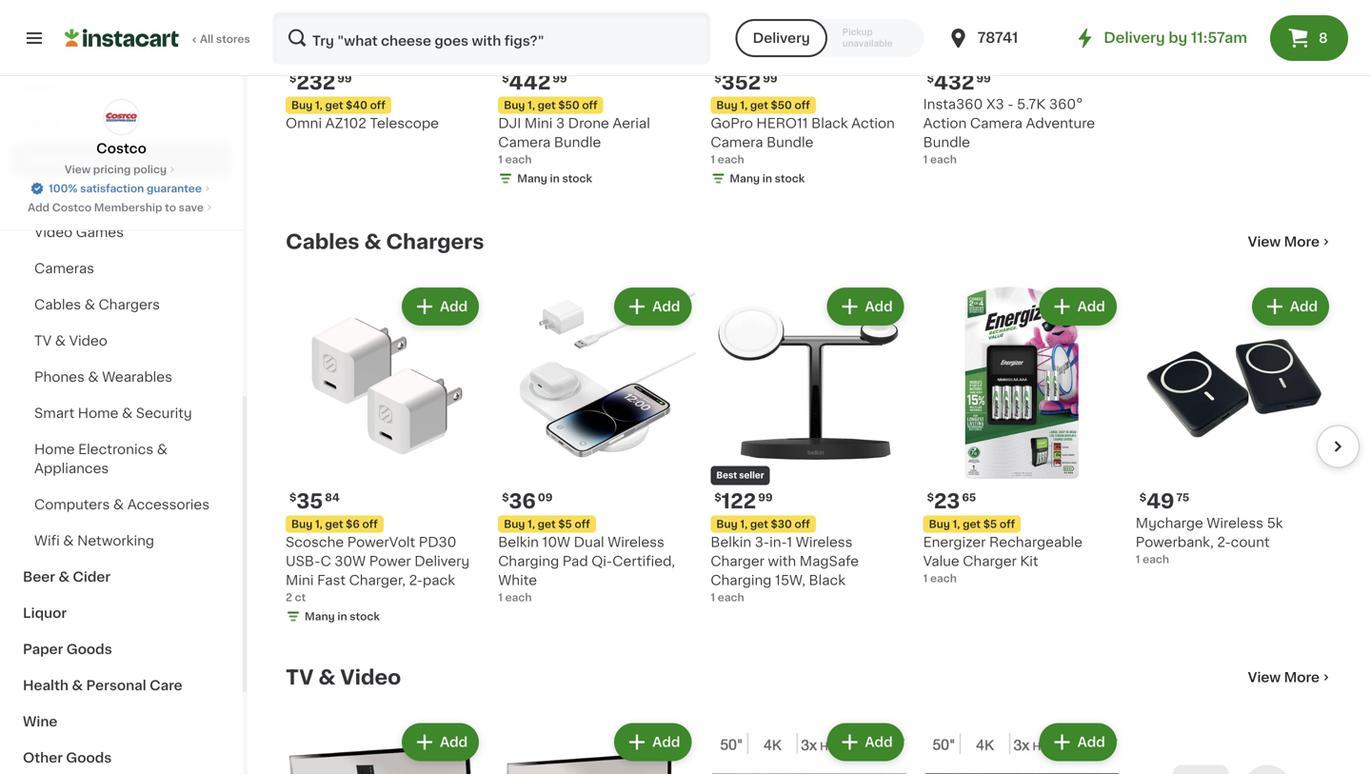 Task type: locate. For each thing, give the bounding box(es) containing it.
1 vertical spatial tv & video
[[286, 667, 401, 687]]

off
[[370, 100, 386, 110], [795, 100, 810, 110], [582, 100, 598, 110], [362, 519, 378, 529], [795, 519, 810, 529], [575, 519, 590, 529], [1000, 519, 1015, 529]]

1 buy 1, get $50 off from the left
[[716, 100, 810, 110]]

other goods
[[23, 751, 112, 765]]

powervolt
[[347, 536, 415, 549]]

100%
[[49, 183, 78, 194]]

$6
[[346, 519, 360, 529]]

1 horizontal spatial wireless
[[796, 536, 853, 549]]

1, up energizer
[[953, 519, 960, 529]]

get up '10w'
[[538, 519, 556, 529]]

2 horizontal spatial camera
[[970, 117, 1023, 130]]

kit
[[1020, 555, 1038, 568]]

tv & video
[[34, 334, 107, 348], [286, 667, 401, 687]]

item carousel region
[[259, 276, 1360, 636]]

1 horizontal spatial camera
[[711, 136, 763, 149]]

each inside mycharge wireless 5k powerbank, 2-count 1 each
[[1143, 554, 1169, 565]]

0 horizontal spatial stock
[[350, 611, 380, 622]]

$ up insta360
[[927, 73, 934, 84]]

0 horizontal spatial tv & video link
[[11, 323, 231, 359]]

charging down 3-
[[711, 574, 772, 587]]

1 vertical spatial mini
[[286, 574, 314, 587]]

0 vertical spatial electronics
[[23, 153, 101, 167]]

0 vertical spatial view
[[65, 164, 91, 175]]

0 horizontal spatial belkin
[[498, 536, 539, 549]]

99 inside $ 352 99
[[763, 73, 777, 84]]

1 inside energizer rechargeable value charger kit 1 each
[[923, 573, 928, 584]]

off for 36
[[575, 519, 590, 529]]

0 vertical spatial goods
[[66, 643, 112, 656]]

1 goods from the top
[[66, 643, 112, 656]]

3 bundle from the left
[[923, 136, 970, 149]]

122
[[722, 491, 756, 511]]

goods for other goods
[[66, 751, 112, 765]]

2- right powerbank,
[[1217, 536, 1231, 549]]

charging up white on the left bottom
[[498, 555, 559, 568]]

0 vertical spatial charging
[[498, 555, 559, 568]]

home down phones & wearables
[[78, 407, 118, 420]]

1 horizontal spatial buy 1, get $5 off
[[929, 519, 1015, 529]]

0 vertical spatial mini
[[525, 117, 553, 130]]

buy 1, get $50 off up 3
[[504, 100, 598, 110]]

& inside "link"
[[58, 570, 70, 584]]

costco down 100%
[[52, 202, 92, 213]]

omni az102 telescope
[[286, 117, 439, 130]]

off right $6
[[362, 519, 378, 529]]

2 charger from the left
[[963, 555, 1017, 568]]

1 vertical spatial costco
[[52, 202, 92, 213]]

delivery inside button
[[753, 31, 810, 45]]

1, for 35
[[315, 519, 323, 529]]

1, for 122
[[740, 519, 748, 529]]

1 vertical spatial home
[[34, 443, 75, 456]]

charging inside belkin 10w dual wireless charging pad qi-certified, white 1 each
[[498, 555, 559, 568]]

belkin 10w dual wireless charging pad qi-certified, white 1 each
[[498, 536, 675, 603]]

1 horizontal spatial cables
[[286, 232, 360, 252]]

certified,
[[613, 555, 675, 568]]

1 $50 from the left
[[771, 100, 792, 110]]

ct
[[295, 592, 306, 603]]

camera down dji
[[498, 136, 551, 149]]

0 horizontal spatial cables & chargers link
[[11, 287, 231, 323]]

99 inside the $ 432 99
[[976, 73, 991, 84]]

$ down 'search' field
[[502, 73, 509, 84]]

stock down dji mini 3 drone aerial camera bundle 1 each
[[562, 173, 592, 184]]

get for 36
[[538, 519, 556, 529]]

costco up view pricing policy link in the top left of the page
[[96, 142, 146, 155]]

2
[[286, 592, 292, 603]]

$ inside $ 35 84
[[289, 492, 296, 503]]

bundle down hero11
[[767, 136, 814, 149]]

0 horizontal spatial buy 1, get $50 off
[[504, 100, 598, 110]]

0 horizontal spatial camera
[[498, 136, 551, 149]]

5.7k
[[1017, 98, 1046, 111]]

many
[[730, 173, 760, 184], [517, 173, 547, 184], [305, 611, 335, 622]]

off for 232
[[370, 100, 386, 110]]

buy for 35
[[291, 519, 313, 529]]

tv & video up phones
[[34, 334, 107, 348]]

1 view more link from the top
[[1248, 233, 1333, 252]]

$ inside the $ 232 99
[[289, 73, 296, 84]]

wireless inside mycharge wireless 5k powerbank, 2-count 1 each
[[1207, 516, 1264, 530]]

view more link for video
[[1248, 668, 1333, 687]]

$30
[[771, 519, 792, 529]]

seller
[[739, 471, 764, 480]]

electronics down smart home & security
[[78, 443, 153, 456]]

mini left 3
[[525, 117, 553, 130]]

to
[[165, 202, 176, 213]]

buy up scosche
[[291, 519, 313, 529]]

costco
[[96, 142, 146, 155], [52, 202, 92, 213]]

1, down the $ 232 99
[[315, 100, 323, 110]]

&
[[364, 232, 381, 252], [84, 298, 95, 311], [55, 334, 66, 348], [88, 370, 99, 384], [122, 407, 133, 420], [157, 443, 168, 456], [113, 498, 124, 511], [63, 534, 74, 548], [58, 570, 70, 584], [318, 667, 336, 687], [72, 679, 83, 692]]

add costco membership to save
[[28, 202, 204, 213]]

buy for 232
[[291, 100, 313, 110]]

buy 1, get $50 off
[[716, 100, 810, 110], [504, 100, 598, 110]]

2- down power
[[409, 574, 423, 587]]

black down 'magsafe' in the right bottom of the page
[[809, 574, 846, 587]]

99 inside the $ 232 99
[[337, 73, 352, 84]]

many inside 'item carousel' region
[[305, 611, 335, 622]]

in down dji mini 3 drone aerial camera bundle 1 each
[[550, 173, 560, 184]]

0 vertical spatial home
[[78, 407, 118, 420]]

0 vertical spatial cables & chargers link
[[286, 231, 484, 253]]

buy for 23
[[929, 519, 950, 529]]

0 vertical spatial view more link
[[1248, 233, 1333, 252]]

belkin
[[711, 536, 751, 549], [498, 536, 539, 549]]

many for 442
[[517, 173, 547, 184]]

0 horizontal spatial chargers
[[99, 298, 160, 311]]

$5 up energizer rechargeable value charger kit 1 each
[[983, 519, 997, 529]]

1 vertical spatial more
[[1284, 671, 1320, 684]]

1 horizontal spatial chargers
[[386, 232, 484, 252]]

1 bundle from the left
[[767, 136, 814, 149]]

camera down gopro on the top
[[711, 136, 763, 149]]

78741
[[978, 31, 1018, 45]]

1
[[711, 154, 715, 165], [498, 154, 503, 165], [923, 154, 928, 165], [787, 536, 792, 549], [1136, 554, 1140, 565], [923, 573, 928, 584], [711, 592, 715, 603], [498, 592, 503, 603]]

off right $30
[[795, 519, 810, 529]]

$ inside $ 122 99
[[715, 492, 722, 503]]

cables
[[286, 232, 360, 252], [34, 298, 81, 311]]

many for 35
[[305, 611, 335, 622]]

tv & video link down ct
[[286, 666, 401, 689]]

1 horizontal spatial charger
[[963, 555, 1017, 568]]

buy up energizer
[[929, 519, 950, 529]]

computers
[[34, 498, 110, 511]]

belkin inside belkin 10w dual wireless charging pad qi-certified, white 1 each
[[498, 536, 539, 549]]

1 vertical spatial tv
[[286, 667, 314, 687]]

1 horizontal spatial tv & video
[[286, 667, 401, 687]]

1, for 36
[[528, 519, 535, 529]]

1 vertical spatial cables
[[34, 298, 81, 311]]

goods right other
[[66, 751, 112, 765]]

count
[[1231, 536, 1270, 549]]

wireless up 'magsafe' in the right bottom of the page
[[796, 536, 853, 549]]

$40
[[346, 100, 367, 110]]

health & personal care link
[[11, 668, 231, 704]]

costco logo image
[[103, 99, 140, 135]]

1 horizontal spatial delivery
[[753, 31, 810, 45]]

bundle inside dji mini 3 drone aerial camera bundle 1 each
[[554, 136, 601, 149]]

pd30
[[419, 536, 457, 549]]

policy
[[133, 164, 167, 175]]

1 horizontal spatial action
[[923, 117, 967, 130]]

in down fast
[[337, 611, 347, 622]]

0 horizontal spatial delivery
[[414, 555, 470, 568]]

many in stock for 442
[[517, 173, 592, 184]]

paper
[[23, 643, 63, 656]]

2 horizontal spatial stock
[[775, 173, 805, 184]]

$ inside $ 36 09
[[502, 492, 509, 503]]

0 vertical spatial cables & chargers
[[286, 232, 484, 252]]

stock for 35
[[350, 611, 380, 622]]

2 horizontal spatial many
[[730, 173, 760, 184]]

charger left kit
[[963, 555, 1017, 568]]

2 horizontal spatial bundle
[[923, 136, 970, 149]]

$ inside $ 23 65
[[927, 492, 934, 503]]

1 horizontal spatial tv
[[286, 667, 314, 687]]

$ up mycharge
[[1140, 492, 1147, 503]]

other goods link
[[11, 740, 231, 774]]

1 vertical spatial charging
[[711, 574, 772, 587]]

belkin left '10w'
[[498, 536, 539, 549]]

many in stock down gopro hero11 black action camera bundle 1 each
[[730, 173, 805, 184]]

1 horizontal spatial charging
[[711, 574, 772, 587]]

1 horizontal spatial $50
[[771, 100, 792, 110]]

99 inside $ 442 99
[[553, 73, 567, 84]]

get up az102
[[325, 100, 343, 110]]

1 buy 1, get $5 off from the left
[[504, 519, 590, 529]]

delivery for delivery by 11:57am
[[1104, 31, 1165, 45]]

buy for 442
[[504, 100, 525, 110]]

camera inside dji mini 3 drone aerial camera bundle 1 each
[[498, 136, 551, 149]]

goods up health & personal care
[[66, 643, 112, 656]]

many in stock
[[730, 173, 805, 184], [517, 173, 592, 184], [305, 611, 380, 622]]

0 horizontal spatial bundle
[[554, 136, 601, 149]]

product group
[[286, 284, 483, 628], [498, 284, 696, 605], [711, 284, 908, 605], [923, 284, 1121, 586], [1136, 284, 1333, 567], [286, 719, 483, 774], [498, 719, 696, 774], [711, 719, 908, 774], [923, 719, 1121, 774]]

1 vertical spatial tv & video link
[[286, 666, 401, 689]]

view for tv & video
[[1248, 671, 1281, 684]]

0 horizontal spatial 2-
[[409, 574, 423, 587]]

2 $50 from the left
[[558, 100, 580, 110]]

$50 up 3
[[558, 100, 580, 110]]

1 horizontal spatial many
[[517, 173, 547, 184]]

many down gopro on the top
[[730, 173, 760, 184]]

action right hero11
[[851, 117, 895, 130]]

in inside 'item carousel' region
[[337, 611, 347, 622]]

$ for 432
[[927, 73, 934, 84]]

buy 1, get $50 off up hero11
[[716, 100, 810, 110]]

in down gopro hero11 black action camera bundle 1 each
[[762, 173, 772, 184]]

tv & video link up wearables
[[11, 323, 231, 359]]

1, down $ 36 09
[[528, 519, 535, 529]]

get left $6
[[325, 519, 343, 529]]

get up 3-
[[750, 519, 768, 529]]

99 right the 442
[[553, 73, 567, 84]]

many down ct
[[305, 611, 335, 622]]

1 belkin from the left
[[711, 536, 751, 549]]

0 horizontal spatial costco
[[52, 202, 92, 213]]

1 horizontal spatial $5
[[983, 519, 997, 529]]

2 view more from the top
[[1248, 671, 1320, 684]]

1, down $ 122 99
[[740, 519, 748, 529]]

view more link for chargers
[[1248, 233, 1333, 252]]

stock down gopro hero11 black action camera bundle 1 each
[[775, 173, 805, 184]]

1 charger from the left
[[711, 555, 765, 568]]

buy 1, get $6 off
[[291, 519, 378, 529]]

all stores
[[200, 34, 250, 44]]

wireless up the count
[[1207, 516, 1264, 530]]

99 up x3
[[976, 73, 991, 84]]

$5 up '10w'
[[558, 519, 572, 529]]

0 horizontal spatial mini
[[286, 574, 314, 587]]

dji
[[498, 117, 521, 130]]

action inside insta360 x3 - 5.7k 360° action camera adventure bundle 1 each
[[923, 117, 967, 130]]

delivery up $ 352 99
[[753, 31, 810, 45]]

$ 122 99
[[715, 491, 773, 511]]

delivery button
[[736, 19, 827, 57]]

1 more from the top
[[1284, 235, 1320, 249]]

buy down 122
[[716, 519, 738, 529]]

1 horizontal spatial cables & chargers link
[[286, 231, 484, 253]]

2 horizontal spatial wireless
[[1207, 516, 1264, 530]]

$ 49 75
[[1140, 491, 1190, 511]]

$50 for 352
[[771, 100, 792, 110]]

home
[[78, 407, 118, 420], [34, 443, 75, 456]]

off up drone
[[582, 100, 598, 110]]

1 horizontal spatial 2-
[[1217, 536, 1231, 549]]

65
[[962, 492, 976, 503]]

$50 up hero11
[[771, 100, 792, 110]]

None search field
[[272, 11, 711, 65]]

2 $5 from the left
[[983, 519, 997, 529]]

2 bundle from the left
[[554, 136, 601, 149]]

1 inside gopro hero11 black action camera bundle 1 each
[[711, 154, 715, 165]]

1, up scosche
[[315, 519, 323, 529]]

2 more from the top
[[1284, 671, 1320, 684]]

stock inside 'item carousel' region
[[350, 611, 380, 622]]

cameras
[[34, 262, 94, 275]]

buy down the 36
[[504, 519, 525, 529]]

1 horizontal spatial in
[[550, 173, 560, 184]]

mini up ct
[[286, 574, 314, 587]]

tv & video down ct
[[286, 667, 401, 687]]

in for 442
[[550, 173, 560, 184]]

camera down x3
[[970, 117, 1023, 130]]

off for 35
[[362, 519, 378, 529]]

health
[[23, 679, 69, 692]]

$ 36 09
[[502, 491, 553, 511]]

1 horizontal spatial costco
[[96, 142, 146, 155]]

home inside home electronics & appliances
[[34, 443, 75, 456]]

1 inside mycharge wireless 5k powerbank, 2-count 1 each
[[1136, 554, 1140, 565]]

1 vertical spatial view more
[[1248, 671, 1320, 684]]

$ inside the $ 432 99
[[927, 73, 934, 84]]

off for 23
[[1000, 519, 1015, 529]]

0 horizontal spatial charging
[[498, 555, 559, 568]]

stores
[[216, 34, 250, 44]]

0 horizontal spatial charger
[[711, 555, 765, 568]]

off right $40
[[370, 100, 386, 110]]

buy 1, get $5 off for 23
[[929, 519, 1015, 529]]

1 horizontal spatial buy 1, get $50 off
[[716, 100, 810, 110]]

432
[[934, 72, 974, 92]]

delivery left by
[[1104, 31, 1165, 45]]

delivery
[[1104, 31, 1165, 45], [753, 31, 810, 45], [414, 555, 470, 568]]

black right hero11
[[811, 117, 848, 130]]

many in stock down fast
[[305, 611, 380, 622]]

more for cables & chargers
[[1284, 235, 1320, 249]]

1 vertical spatial 2-
[[409, 574, 423, 587]]

99 for 432
[[976, 73, 991, 84]]

belkin left 3-
[[711, 536, 751, 549]]

buy 1, get $5 off
[[504, 519, 590, 529], [929, 519, 1015, 529]]

cables & chargers link
[[286, 231, 484, 253], [11, 287, 231, 323]]

0 vertical spatial black
[[811, 117, 848, 130]]

30w
[[335, 555, 366, 568]]

0 horizontal spatial action
[[851, 117, 895, 130]]

2 belkin from the left
[[498, 536, 539, 549]]

get
[[325, 100, 343, 110], [750, 100, 768, 110], [538, 100, 556, 110], [325, 519, 343, 529], [750, 519, 768, 529], [538, 519, 556, 529], [963, 519, 981, 529]]

off for 352
[[795, 100, 810, 110]]

1, for 232
[[315, 100, 323, 110]]

$ left 09 on the bottom left of page
[[502, 492, 509, 503]]

paper goods
[[23, 643, 112, 656]]

delivery up "pack"
[[414, 555, 470, 568]]

get down $ 442 99
[[538, 100, 556, 110]]

0 horizontal spatial many
[[305, 611, 335, 622]]

1 horizontal spatial stock
[[562, 173, 592, 184]]

off for 442
[[582, 100, 598, 110]]

delivery inside scosche powervolt pd30 usb-c 30w power delivery mini fast charger, 2-pack 2 ct
[[414, 555, 470, 568]]

2 vertical spatial view
[[1248, 671, 1281, 684]]

1 horizontal spatial home
[[78, 407, 118, 420]]

each
[[718, 154, 744, 165], [505, 154, 532, 165], [930, 154, 957, 165], [1143, 554, 1169, 565], [930, 573, 957, 584], [718, 592, 744, 603], [505, 592, 532, 603]]

tv up phones
[[34, 334, 52, 348]]

1, up gopro on the top
[[740, 100, 748, 110]]

buy up gopro on the top
[[716, 100, 738, 110]]

power
[[369, 555, 411, 568]]

99 right 352
[[763, 73, 777, 84]]

352
[[722, 72, 761, 92]]

get down $ 352 99
[[750, 100, 768, 110]]

2 horizontal spatial many in stock
[[730, 173, 805, 184]]

0 horizontal spatial cables
[[34, 298, 81, 311]]

drone
[[568, 117, 609, 130]]

100% satisfaction guarantee button
[[30, 177, 213, 196]]

buy up omni
[[291, 100, 313, 110]]

$ up omni
[[289, 73, 296, 84]]

0 horizontal spatial home
[[34, 443, 75, 456]]

0 vertical spatial view more
[[1248, 235, 1320, 249]]

$ for 232
[[289, 73, 296, 84]]

75
[[1176, 492, 1190, 503]]

off up rechargeable
[[1000, 519, 1015, 529]]

99 down seller
[[758, 492, 773, 503]]

buy
[[291, 100, 313, 110], [716, 100, 738, 110], [504, 100, 525, 110], [291, 519, 313, 529], [716, 519, 738, 529], [504, 519, 525, 529], [929, 519, 950, 529]]

1 vertical spatial black
[[809, 574, 846, 587]]

belkin inside belkin 3-in-1 wireless charger with magsafe charging 15w, black 1 each
[[711, 536, 751, 549]]

2 buy 1, get $5 off from the left
[[929, 519, 1015, 529]]

23
[[934, 491, 960, 511]]

0 horizontal spatial in
[[337, 611, 347, 622]]

view more for tv & video
[[1248, 671, 1320, 684]]

99 inside $ 122 99
[[758, 492, 773, 503]]

stock for 442
[[562, 173, 592, 184]]

1 horizontal spatial belkin
[[711, 536, 751, 549]]

1 action from the left
[[851, 117, 895, 130]]

2 goods from the top
[[66, 751, 112, 765]]

charger,
[[349, 574, 406, 587]]

home electronics & appliances
[[34, 443, 168, 475]]

by
[[1169, 31, 1188, 45]]

1 $5 from the left
[[558, 519, 572, 529]]

99 for 232
[[337, 73, 352, 84]]

1, for 23
[[953, 519, 960, 529]]

2 horizontal spatial in
[[762, 173, 772, 184]]

wireless inside belkin 10w dual wireless charging pad qi-certified, white 1 each
[[608, 536, 665, 549]]

$ inside $ 442 99
[[502, 73, 509, 84]]

off up hero11
[[795, 100, 810, 110]]

tv down ct
[[286, 667, 314, 687]]

get up energizer
[[963, 519, 981, 529]]

1 vertical spatial view
[[1248, 235, 1281, 249]]

off for 122
[[795, 519, 810, 529]]

2 view more link from the top
[[1248, 668, 1333, 687]]

bundle down insta360
[[923, 136, 970, 149]]

0 vertical spatial tv
[[34, 334, 52, 348]]

1 inside belkin 10w dual wireless charging pad qi-certified, white 1 each
[[498, 592, 503, 603]]

1 vertical spatial view more link
[[1248, 668, 1333, 687]]

0 horizontal spatial cables & chargers
[[34, 298, 160, 311]]

charger
[[711, 555, 765, 568], [963, 555, 1017, 568]]

$ left 84
[[289, 492, 296, 503]]

$ inside $ 49 75
[[1140, 492, 1147, 503]]

mini inside dji mini 3 drone aerial camera bundle 1 each
[[525, 117, 553, 130]]

99 for 352
[[763, 73, 777, 84]]

belkin 3-in-1 wireless charger with magsafe charging 15w, black 1 each
[[711, 536, 859, 603]]

1, for 352
[[740, 100, 748, 110]]

0 horizontal spatial many in stock
[[305, 611, 380, 622]]

0 horizontal spatial wireless
[[608, 536, 665, 549]]

goods
[[66, 643, 112, 656], [66, 751, 112, 765]]

baby
[[23, 81, 58, 94]]

1 horizontal spatial bundle
[[767, 136, 814, 149]]

beer & cider link
[[11, 559, 231, 595]]

1 view more from the top
[[1248, 235, 1320, 249]]

wireless
[[1207, 516, 1264, 530], [796, 536, 853, 549], [608, 536, 665, 549]]

$ 23 65
[[927, 491, 976, 511]]

$ for 122
[[715, 492, 722, 503]]

0 horizontal spatial tv & video
[[34, 334, 107, 348]]

1 horizontal spatial cables & chargers
[[286, 232, 484, 252]]

$ up gopro on the top
[[715, 73, 722, 84]]

many in stock inside 'item carousel' region
[[305, 611, 380, 622]]

charger down 3-
[[711, 555, 765, 568]]

bundle down drone
[[554, 136, 601, 149]]

1 horizontal spatial tv & video link
[[286, 666, 401, 689]]

buy up dji
[[504, 100, 525, 110]]

0 vertical spatial 2-
[[1217, 536, 1231, 549]]

home electronics & appliances link
[[11, 431, 231, 487]]

0 horizontal spatial $50
[[558, 100, 580, 110]]

action down insta360
[[923, 117, 967, 130]]

0 vertical spatial more
[[1284, 235, 1320, 249]]

wireless up certified,
[[608, 536, 665, 549]]

99 up buy 1, get $40 off
[[337, 73, 352, 84]]

charger inside energizer rechargeable value charger kit 1 each
[[963, 555, 1017, 568]]

buy 1, get $5 off up energizer
[[929, 519, 1015, 529]]

get for 35
[[325, 519, 343, 529]]

get for 122
[[750, 519, 768, 529]]

1 vertical spatial cables & chargers
[[34, 298, 160, 311]]

electronics up 100%
[[23, 153, 101, 167]]

stock down charger,
[[350, 611, 380, 622]]

delivery by 11:57am
[[1104, 31, 1247, 45]]

$ left "65"
[[927, 492, 934, 503]]

0 horizontal spatial $5
[[558, 519, 572, 529]]

1, down the 442
[[528, 100, 535, 110]]

omni
[[286, 117, 322, 130]]

1 horizontal spatial many in stock
[[517, 173, 592, 184]]

many down dji mini 3 drone aerial camera bundle 1 each
[[517, 173, 547, 184]]

off up dual
[[575, 519, 590, 529]]

0 vertical spatial tv & video
[[34, 334, 107, 348]]

1 horizontal spatial mini
[[525, 117, 553, 130]]

$ inside $ 352 99
[[715, 73, 722, 84]]

2 buy 1, get $50 off from the left
[[504, 100, 598, 110]]

games
[[76, 226, 124, 239]]

1 vertical spatial goods
[[66, 751, 112, 765]]

0 vertical spatial chargers
[[386, 232, 484, 252]]

belkin for 122
[[711, 536, 751, 549]]

many in stock down dji mini 3 drone aerial camera bundle 1 each
[[517, 173, 592, 184]]

$ down best
[[715, 492, 722, 503]]

2 action from the left
[[923, 117, 967, 130]]



Task type: describe. For each thing, give the bounding box(es) containing it.
get for 352
[[750, 100, 768, 110]]

delivery for delivery
[[753, 31, 810, 45]]

networking
[[77, 534, 154, 548]]

qi-
[[592, 555, 613, 568]]

audio
[[34, 189, 73, 203]]

buy 1, get $5 off for 36
[[504, 519, 590, 529]]

Search field
[[274, 13, 709, 63]]

each inside dji mini 3 drone aerial camera bundle 1 each
[[505, 154, 532, 165]]

8 button
[[1270, 15, 1348, 61]]

product group containing 49
[[1136, 284, 1333, 567]]

gopro hero11 black action camera bundle 1 each
[[711, 117, 895, 165]]

white
[[498, 574, 537, 587]]

$50 for 442
[[558, 100, 580, 110]]

accessories
[[127, 498, 210, 511]]

paper goods link
[[11, 631, 231, 668]]

pricing
[[93, 164, 131, 175]]

dual
[[574, 536, 604, 549]]

view pricing policy
[[65, 164, 167, 175]]

$ 35 84
[[289, 491, 340, 511]]

beer & cider
[[23, 570, 110, 584]]

1 inside dji mini 3 drone aerial camera bundle 1 each
[[498, 154, 503, 165]]

energizer
[[923, 536, 986, 549]]

save
[[179, 202, 204, 213]]

wireless inside belkin 3-in-1 wireless charger with magsafe charging 15w, black 1 each
[[796, 536, 853, 549]]

35
[[296, 491, 323, 511]]

buy 1, get $50 off for 442
[[504, 100, 598, 110]]

phones
[[34, 370, 85, 384]]

many in stock for 352
[[730, 173, 805, 184]]

$5 for 23
[[983, 519, 997, 529]]

2 vertical spatial video
[[340, 667, 401, 687]]

get for 442
[[538, 100, 556, 110]]

membership
[[94, 202, 162, 213]]

84
[[325, 492, 340, 503]]

smart home & security link
[[11, 395, 231, 431]]

video games
[[34, 226, 124, 239]]

1 vertical spatial chargers
[[99, 298, 160, 311]]

electronics inside home electronics & appliances
[[78, 443, 153, 456]]

costco link
[[96, 99, 146, 158]]

-
[[1008, 98, 1014, 111]]

get for 23
[[963, 519, 981, 529]]

smart home & security
[[34, 407, 192, 420]]

78741 button
[[947, 11, 1061, 65]]

100% satisfaction guarantee
[[49, 183, 202, 194]]

1, for 442
[[528, 100, 535, 110]]

wifi
[[34, 534, 60, 548]]

care
[[150, 679, 182, 692]]

floral
[[23, 117, 61, 130]]

$ for 36
[[502, 492, 509, 503]]

personal
[[86, 679, 146, 692]]

usb-
[[286, 555, 321, 568]]

each inside insta360 x3 - 5.7k 360° action camera adventure bundle 1 each
[[930, 154, 957, 165]]

scosche powervolt pd30 usb-c 30w power delivery mini fast charger, 2-pack 2 ct
[[286, 536, 470, 603]]

liquor
[[23, 607, 67, 620]]

3-
[[755, 536, 769, 549]]

11:57am
[[1191, 31, 1247, 45]]

wifi & networking
[[34, 534, 154, 548]]

buy 1, get $50 off for 352
[[716, 100, 810, 110]]

15w,
[[775, 574, 806, 587]]

2- inside scosche powervolt pd30 usb-c 30w power delivery mini fast charger, 2-pack 2 ct
[[409, 574, 423, 587]]

value
[[923, 555, 960, 568]]

$ for 442
[[502, 73, 509, 84]]

& inside home electronics & appliances
[[157, 443, 168, 456]]

99 for 122
[[758, 492, 773, 503]]

insta360
[[923, 98, 983, 111]]

each inside energizer rechargeable value charger kit 1 each
[[930, 573, 957, 584]]

0 vertical spatial video
[[34, 226, 73, 239]]

black inside belkin 3-in-1 wireless charger with magsafe charging 15w, black 1 each
[[809, 574, 846, 587]]

8
[[1319, 31, 1328, 45]]

$ for 35
[[289, 492, 296, 503]]

360°
[[1049, 98, 1083, 111]]

charger inside belkin 3-in-1 wireless charger with magsafe charging 15w, black 1 each
[[711, 555, 765, 568]]

computers & accessories
[[34, 498, 210, 511]]

service type group
[[736, 19, 924, 57]]

buy for 352
[[716, 100, 738, 110]]

$ for 352
[[715, 73, 722, 84]]

3
[[556, 117, 565, 130]]

2- inside mycharge wireless 5k powerbank, 2-count 1 each
[[1217, 536, 1231, 549]]

0 vertical spatial tv & video link
[[11, 323, 231, 359]]

in for 35
[[337, 611, 347, 622]]

health & personal care
[[23, 679, 182, 692]]

scosche
[[286, 536, 344, 549]]

wearables
[[102, 370, 172, 384]]

0 horizontal spatial tv
[[34, 334, 52, 348]]

10w
[[542, 536, 570, 549]]

$ 232 99
[[289, 72, 352, 92]]

view pricing policy link
[[65, 162, 178, 177]]

1 inside insta360 x3 - 5.7k 360° action camera adventure bundle 1 each
[[923, 154, 928, 165]]

best seller
[[716, 471, 764, 480]]

product group containing 23
[[923, 284, 1121, 586]]

smart
[[34, 407, 75, 420]]

goods for paper goods
[[66, 643, 112, 656]]

stock for 352
[[775, 173, 805, 184]]

other
[[23, 751, 63, 765]]

many in stock for 35
[[305, 611, 380, 622]]

guarantee
[[147, 183, 202, 194]]

bundle inside gopro hero11 black action camera bundle 1 each
[[767, 136, 814, 149]]

wifi & networking link
[[11, 523, 231, 559]]

product group containing 35
[[286, 284, 483, 628]]

each inside belkin 3-in-1 wireless charger with magsafe charging 15w, black 1 each
[[718, 592, 744, 603]]

36
[[509, 491, 536, 511]]

mini inside scosche powervolt pd30 usb-c 30w power delivery mini fast charger, 2-pack 2 ct
[[286, 574, 314, 587]]

view more for cables & chargers
[[1248, 235, 1320, 249]]

beer
[[23, 570, 55, 584]]

many for 352
[[730, 173, 760, 184]]

in-
[[769, 536, 787, 549]]

camera inside gopro hero11 black action camera bundle 1 each
[[711, 136, 763, 149]]

liquor link
[[11, 595, 231, 631]]

view for cables & chargers
[[1248, 235, 1281, 249]]

aerial
[[613, 117, 650, 130]]

wine link
[[11, 704, 231, 740]]

belkin for 36
[[498, 536, 539, 549]]

electronics link
[[11, 142, 231, 178]]

49
[[1147, 491, 1175, 511]]

0 vertical spatial costco
[[96, 142, 146, 155]]

audio link
[[11, 178, 231, 214]]

each inside gopro hero11 black action camera bundle 1 each
[[718, 154, 744, 165]]

c
[[321, 555, 331, 568]]

black inside gopro hero11 black action camera bundle 1 each
[[811, 117, 848, 130]]

best
[[716, 471, 737, 480]]

bundle inside insta360 x3 - 5.7k 360° action camera adventure bundle 1 each
[[923, 136, 970, 149]]

product group containing 122
[[711, 284, 908, 605]]

action inside gopro hero11 black action camera bundle 1 each
[[851, 117, 895, 130]]

$ for 23
[[927, 492, 934, 503]]

buy for 36
[[504, 519, 525, 529]]

az102
[[325, 117, 367, 130]]

buy for 122
[[716, 519, 738, 529]]

each inside belkin 10w dual wireless charging pad qi-certified, white 1 each
[[505, 592, 532, 603]]

cider
[[73, 570, 110, 584]]

232
[[296, 72, 335, 92]]

charging inside belkin 3-in-1 wireless charger with magsafe charging 15w, black 1 each
[[711, 574, 772, 587]]

gopro
[[711, 117, 753, 130]]

pad
[[563, 555, 588, 568]]

dji mini 3 drone aerial camera bundle 1 each
[[498, 117, 650, 165]]

magsafe
[[800, 555, 859, 568]]

in for 352
[[762, 173, 772, 184]]

5k
[[1267, 516, 1283, 530]]

$ for 49
[[1140, 492, 1147, 503]]

camera inside insta360 x3 - 5.7k 360° action camera adventure bundle 1 each
[[970, 117, 1023, 130]]

0 vertical spatial cables
[[286, 232, 360, 252]]

all
[[200, 34, 214, 44]]

1 vertical spatial video
[[69, 334, 107, 348]]

get for 232
[[325, 100, 343, 110]]

pack
[[423, 574, 455, 587]]

wine
[[23, 715, 57, 728]]

rechargeable
[[989, 536, 1083, 549]]

instacart logo image
[[65, 27, 179, 50]]

99 for 442
[[553, 73, 567, 84]]

1 vertical spatial cables & chargers link
[[11, 287, 231, 323]]

$5 for 36
[[558, 519, 572, 529]]

with
[[768, 555, 796, 568]]

security
[[136, 407, 192, 420]]

more for tv & video
[[1284, 671, 1320, 684]]

baby link
[[11, 70, 231, 106]]

product group containing 36
[[498, 284, 696, 605]]



Task type: vqa. For each thing, say whether or not it's contained in the screenshot.
99
yes



